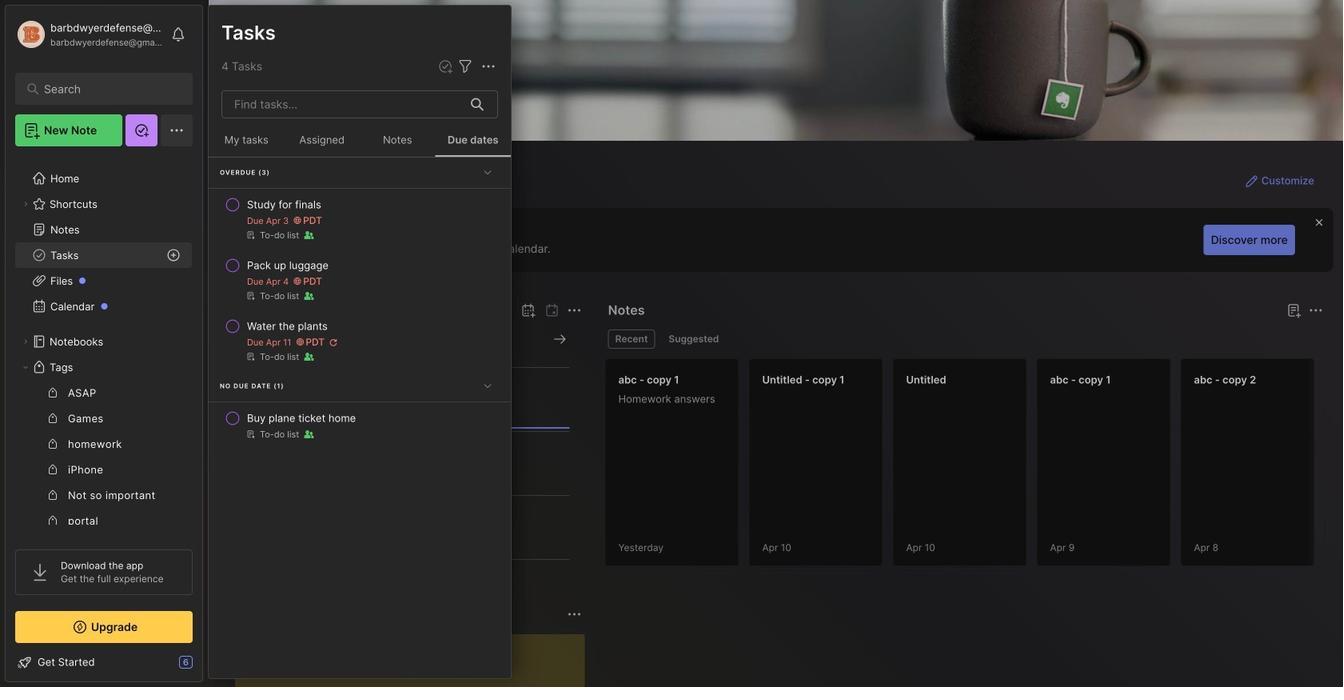 Task type: locate. For each thing, give the bounding box(es) containing it.
None search field
[[44, 79, 172, 98]]

4 row from the top
[[215, 404, 505, 447]]

main element
[[0, 0, 208, 687]]

1 row from the top
[[215, 190, 505, 248]]

none search field inside the main element
[[44, 79, 172, 98]]

click to collapse image
[[202, 658, 214, 677]]

row
[[215, 190, 505, 248], [215, 251, 505, 309], [215, 312, 505, 370], [215, 404, 505, 447]]

collapse noduedate image
[[480, 378, 496, 394]]

Start writing… text field
[[248, 634, 585, 687]]

Search text field
[[44, 82, 172, 97]]

tab
[[609, 330, 655, 349], [662, 330, 727, 349]]

0 horizontal spatial tab
[[609, 330, 655, 349]]

filter tasks image
[[456, 57, 475, 76]]

collapse overdue image
[[480, 164, 496, 180]]

more actions and view options image
[[479, 57, 498, 76]]

tab list
[[609, 330, 1322, 349]]

group
[[15, 380, 192, 662]]

1 horizontal spatial tab
[[662, 330, 727, 349]]

group inside tree
[[15, 380, 192, 662]]

water the plants 3 cell
[[247, 318, 328, 334]]

3 row from the top
[[215, 312, 505, 370]]

Find tasks… text field
[[225, 91, 462, 118]]

pack up luggage 2 cell
[[247, 258, 329, 274]]

expand tags image
[[21, 362, 30, 372]]

tree
[[6, 156, 202, 687]]

tree inside the main element
[[6, 156, 202, 687]]

row group
[[209, 158, 511, 449], [605, 358, 1344, 576]]

0 horizontal spatial row group
[[209, 158, 511, 449]]

study for finals 1 cell
[[247, 197, 321, 213]]

Filter tasks field
[[456, 57, 475, 76]]

More actions and view options field
[[475, 57, 498, 76]]



Task type: describe. For each thing, give the bounding box(es) containing it.
expand notebooks image
[[21, 337, 30, 346]]

new evernote calendar event image
[[519, 301, 538, 320]]

2 row from the top
[[215, 251, 505, 309]]

Help and Learning task checklist field
[[6, 650, 202, 675]]

2 tab from the left
[[662, 330, 727, 349]]

1 tab from the left
[[609, 330, 655, 349]]

Account field
[[15, 18, 163, 50]]

new task image
[[438, 58, 454, 74]]

buy plane ticket home 5 cell
[[247, 410, 356, 426]]

1 horizontal spatial row group
[[605, 358, 1344, 576]]



Task type: vqa. For each thing, say whether or not it's contained in the screenshot.
search field within the The Main element
no



